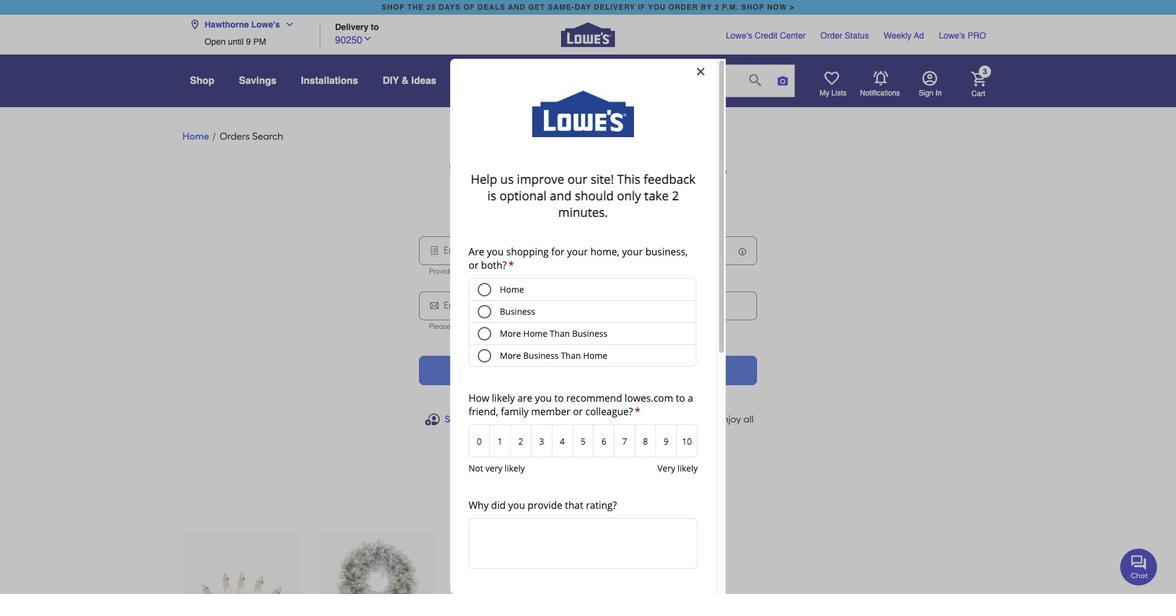 Task type: vqa. For each thing, say whether or not it's contained in the screenshot.
PHONENUMBER text field
no



Task type: locate. For each thing, give the bounding box(es) containing it.
pm
[[253, 37, 266, 47]]

None search field
[[461, 64, 795, 108]]

your
[[467, 267, 482, 276], [644, 413, 664, 425]]

1 horizontal spatial installations button
[[633, 191, 723, 220]]

lowe's left the pro
[[939, 31, 965, 40]]

home
[[183, 130, 209, 142]]

receipt.
[[502, 267, 527, 276]]

0 horizontal spatial your
[[467, 267, 482, 276]]

previously viewed
[[512, 496, 652, 514]]

your right the in
[[467, 267, 482, 276]]

1 vertical spatial check installation status
[[531, 364, 645, 376]]

hawthorne lowe's button
[[190, 12, 300, 37]]

installations button for store purchases
[[633, 191, 723, 220]]

1 horizontal spatial lowe's
[[726, 31, 752, 40]]

shop button
[[190, 70, 214, 92]]

0 vertical spatial installations button
[[301, 70, 358, 92]]

0 horizontal spatial to
[[371, 22, 379, 32]]

lowe's
[[251, 20, 280, 29], [726, 31, 752, 40], [939, 31, 965, 40]]

in down lowe's home improvement account icon
[[936, 89, 942, 97]]

your right track
[[644, 413, 664, 425]]

account?
[[608, 462, 650, 474]]

the
[[407, 3, 424, 12]]

0 vertical spatial chevron down image
[[280, 20, 295, 29]]

ad
[[914, 31, 924, 40]]

mylowe's down benefits.
[[563, 462, 606, 474]]

benefits.
[[577, 433, 616, 445]]

to inside the sign up for a free mylowe's account to track your orders and enjoy all the benefits.
[[608, 413, 617, 425]]

0 horizontal spatial shop
[[382, 3, 405, 12]]

the left "order"
[[661, 322, 672, 331]]

1 horizontal spatial to
[[608, 413, 617, 425]]

your inside the sign up for a free mylowe's account to track your orders and enjoy all the benefits.
[[644, 413, 664, 425]]

lists
[[831, 89, 847, 97]]

and
[[697, 413, 715, 425]]

0 horizontal spatial installations
[[301, 75, 358, 86]]

check down number
[[531, 364, 560, 376]]

if
[[638, 3, 646, 12]]

lowe's for lowe's pro
[[939, 31, 965, 40]]

&
[[402, 75, 409, 86]]

diy
[[383, 75, 399, 86]]

enter
[[452, 322, 470, 331]]

track
[[619, 413, 642, 425]]

credit
[[755, 31, 778, 40]]

account
[[569, 413, 606, 425]]

home link
[[183, 129, 209, 144]]

my
[[820, 89, 829, 97]]

sign down lowe's home improvement account icon
[[919, 89, 934, 97]]

1 horizontal spatial sign
[[653, 462, 672, 474]]

1 vertical spatial installation
[[562, 364, 614, 376]]

2 vertical spatial status
[[616, 364, 645, 376]]

delivery to
[[335, 22, 379, 32]]

>
[[790, 3, 795, 12]]

lowe's home improvement account image
[[922, 71, 937, 86]]

1 vertical spatial your
[[644, 413, 664, 425]]

1 horizontal spatial check
[[531, 364, 560, 376]]

previously
[[512, 496, 595, 514]]

installation down address
[[562, 364, 614, 376]]

mylowe's
[[524, 413, 566, 425], [563, 462, 606, 474]]

day
[[575, 3, 591, 12]]

lowe's left credit
[[726, 31, 752, 40]]

1 vertical spatial in
[[674, 462, 682, 474]]

1 horizontal spatial in
[[936, 89, 942, 97]]

delivery
[[594, 3, 635, 12]]

chevron down image
[[280, 20, 295, 29], [362, 33, 372, 43]]

free
[[504, 413, 521, 425]]

0 horizontal spatial orders
[[220, 130, 250, 142]]

previously viewed heading
[[183, 493, 981, 518]]

info outlined image
[[737, 247, 747, 257]]

0 horizontal spatial check
[[449, 153, 520, 182]]

p.m.
[[722, 3, 739, 12]]

shop left the
[[382, 3, 405, 12]]

a
[[495, 413, 502, 425], [555, 462, 561, 474]]

90250
[[335, 35, 362, 46]]

0 horizontal spatial sign
[[445, 413, 464, 425]]

sign inside button
[[919, 89, 934, 97]]

check up online
[[449, 153, 520, 182]]

orders
[[666, 413, 695, 425]]

check installation status down address
[[531, 364, 645, 376]]

2 horizontal spatial to
[[633, 322, 639, 331]]

sign inside the sign up for a free mylowe's account to track your orders and enjoy all the benefits.
[[445, 413, 464, 425]]

sign up link
[[445, 412, 478, 427]]

lowe's credit center link
[[726, 29, 806, 42]]

0 horizontal spatial chevron down image
[[280, 20, 295, 29]]

lowe's pro link
[[939, 29, 986, 42]]

now
[[767, 3, 787, 12]]

0 horizontal spatial in
[[674, 462, 682, 474]]

sign left up
[[445, 413, 464, 425]]

1 vertical spatial to
[[633, 322, 639, 331]]

installations button
[[301, 70, 358, 92], [633, 191, 723, 220]]

0 vertical spatial mylowe's
[[524, 413, 566, 425]]

in down orders
[[674, 462, 682, 474]]

shop right p.m.
[[741, 3, 765, 12]]

0 vertical spatial in
[[936, 89, 942, 97]]

2 vertical spatial to
[[608, 413, 617, 425]]

location image
[[190, 20, 200, 29]]

to
[[371, 22, 379, 32], [633, 322, 639, 331], [608, 413, 617, 425]]

1 vertical spatial chevron down image
[[362, 33, 372, 43]]

1 vertical spatial installations
[[650, 199, 706, 211]]

0 horizontal spatial status
[[616, 364, 645, 376]]

0 vertical spatial check installation status
[[449, 153, 727, 182]]

0 vertical spatial installations
[[301, 75, 358, 86]]

2 horizontal spatial sign
[[919, 89, 934, 97]]

1 vertical spatial a
[[555, 462, 561, 474]]

sign right account?
[[653, 462, 672, 474]]

check installation status
[[449, 153, 727, 182], [531, 364, 645, 376]]

already have a mylowe's account? sign in
[[494, 462, 682, 474]]

savings button
[[239, 70, 276, 92]]

lowe's home improvement lists image
[[824, 71, 839, 86]]

mylowe's right free
[[524, 413, 566, 425]]

sign up for a free mylowe's account to track your orders and enjoy all the benefits.
[[445, 413, 754, 445]]

1 horizontal spatial shop
[[741, 3, 765, 12]]

in inside button
[[936, 89, 942, 97]]

installation up store purchases
[[526, 153, 650, 182]]

orders left search
[[220, 130, 250, 142]]

my lists
[[820, 89, 847, 97]]

email outlined image
[[429, 300, 440, 312]]

mylowe's inside the sign up for a free mylowe's account to track your orders and enjoy all the benefits.
[[524, 413, 566, 425]]

1 horizontal spatial a
[[555, 462, 561, 474]]

online
[[466, 199, 496, 211]]

check installation status up store purchases
[[449, 153, 727, 182]]

1 vertical spatial status
[[655, 153, 727, 182]]

3
[[983, 68, 987, 76]]

order status link
[[820, 29, 869, 42]]

chevron down image inside 'hawthorne lowe's' button
[[280, 20, 295, 29]]

0 vertical spatial a
[[495, 413, 502, 425]]

a right for
[[495, 413, 502, 425]]

1 vertical spatial check
[[531, 364, 560, 376]]

0 vertical spatial your
[[467, 267, 482, 276]]

a right have
[[555, 462, 561, 474]]

lowe's pro
[[939, 31, 986, 40]]

orders right online
[[498, 199, 530, 211]]

online orders button
[[453, 191, 543, 220]]

0 vertical spatial sign
[[919, 89, 934, 97]]

weekly ad link
[[884, 29, 924, 42]]

the
[[493, 322, 504, 331], [661, 322, 672, 331], [560, 433, 575, 445]]

1 horizontal spatial chevron down image
[[362, 33, 372, 43]]

2 horizontal spatial lowe's
[[939, 31, 965, 40]]

to left track
[[608, 413, 617, 425]]

open
[[205, 37, 226, 47]]

0 horizontal spatial installations button
[[301, 70, 358, 92]]

lowe's up pm
[[251, 20, 280, 29]]

1 vertical spatial sign
[[445, 413, 464, 425]]

0 horizontal spatial a
[[495, 413, 502, 425]]

1 horizontal spatial installations
[[650, 199, 706, 211]]

0 vertical spatial status
[[845, 31, 869, 40]]

orders inside online orders button
[[498, 199, 530, 211]]

0 vertical spatial orders
[[220, 130, 250, 142]]

pro
[[968, 31, 986, 40]]

hawthorne lowe's
[[205, 20, 280, 29]]

1 horizontal spatial orders
[[498, 199, 530, 211]]

2 horizontal spatial the
[[661, 322, 672, 331]]

of
[[463, 3, 475, 12]]

status
[[845, 31, 869, 40], [655, 153, 727, 182], [616, 364, 645, 376]]

1 vertical spatial orders
[[498, 199, 530, 211]]

1 horizontal spatial your
[[644, 413, 664, 425]]

installation
[[526, 153, 650, 182], [562, 364, 614, 376]]

1 horizontal spatial the
[[560, 433, 575, 445]]

chevron down image inside "90250" button
[[362, 33, 372, 43]]

1 vertical spatial installations button
[[633, 191, 723, 220]]

weekly
[[884, 31, 912, 40]]

2 vertical spatial sign
[[653, 462, 672, 474]]

to right the used
[[633, 322, 639, 331]]

open until 9 pm
[[205, 37, 266, 47]]

the right either
[[493, 322, 504, 331]]

delivery
[[335, 22, 368, 32]]

a inside the sign up for a free mylowe's account to track your orders and enjoy all the benefits.
[[495, 413, 502, 425]]

lowe's credit center
[[726, 31, 806, 40]]

please enter either the phone number or email address used to place the order
[[429, 322, 692, 331]]

to right delivery at the top left of the page
[[371, 22, 379, 32]]

the down account
[[560, 433, 575, 445]]

0 horizontal spatial lowe's
[[251, 20, 280, 29]]



Task type: describe. For each thing, give the bounding box(es) containing it.
purchases
[[578, 199, 625, 211]]

have
[[530, 462, 552, 474]]

in
[[460, 267, 466, 276]]

provided
[[429, 267, 458, 276]]

please
[[429, 322, 451, 331]]

0 horizontal spatial the
[[493, 322, 504, 331]]

9
[[246, 37, 251, 47]]

order
[[669, 3, 698, 12]]

you
[[648, 3, 666, 12]]

installations button for savings
[[301, 70, 358, 92]]

already
[[494, 462, 528, 474]]

the inside the sign up for a free mylowe's account to track your orders and enjoy all the benefits.
[[560, 433, 575, 445]]

address
[[586, 322, 613, 331]]

shop the 25 days of deals and get same-day delivery if you order by 2 p.m. shop now > link
[[379, 0, 797, 15]]

lowe's home improvement notification center image
[[873, 71, 888, 86]]

days
[[439, 3, 461, 12]]

until
[[228, 37, 244, 47]]

same-
[[548, 3, 575, 12]]

provided in your store receipt.
[[429, 267, 527, 276]]

ideas
[[411, 75, 436, 86]]

center
[[780, 31, 806, 40]]

lowe's for lowe's credit center
[[726, 31, 752, 40]]

orders search button
[[220, 129, 283, 144]]

enjoy
[[717, 413, 741, 425]]

deals
[[478, 3, 506, 12]]

sign for sign in
[[919, 89, 934, 97]]

order
[[674, 322, 692, 331]]

check installation status inside "button"
[[531, 364, 645, 376]]

lowe's home improvement logo image
[[561, 8, 615, 62]]

2 horizontal spatial status
[[845, 31, 869, 40]]

store purchases
[[551, 199, 625, 211]]

sign in link
[[653, 461, 682, 476]]

sign for sign up for a free mylowe's account to track your orders and enjoy all the benefits.
[[445, 413, 464, 425]]

phone
[[506, 322, 527, 331]]

shop the 25 days of deals and get same-day delivery if you order by 2 p.m. shop now >
[[382, 3, 795, 12]]

sign in
[[919, 89, 942, 97]]

1 horizontal spatial status
[[655, 153, 727, 182]]

my lists link
[[820, 71, 847, 98]]

place
[[641, 322, 660, 331]]

weekly ad
[[884, 31, 924, 40]]

online orders
[[466, 199, 530, 211]]

log off report image
[[429, 244, 440, 257]]

search
[[252, 130, 283, 142]]

cart
[[971, 89, 985, 98]]

lowe's inside button
[[251, 20, 280, 29]]

installations for savings
[[301, 75, 358, 86]]

0 vertical spatial check
[[449, 153, 520, 182]]

get
[[528, 3, 545, 12]]

and
[[508, 3, 526, 12]]

up
[[466, 413, 478, 425]]

store purchases button
[[543, 191, 633, 220]]

diy & ideas button
[[383, 70, 436, 92]]

for
[[481, 413, 493, 425]]

order status
[[820, 31, 869, 40]]

diy & ideas
[[383, 75, 436, 86]]

chat invite button image
[[1120, 548, 1158, 586]]

email
[[566, 322, 584, 331]]

or
[[557, 322, 564, 331]]

search image
[[749, 74, 762, 86]]

shop
[[190, 75, 214, 86]]

orders inside orders search button
[[220, 130, 250, 142]]

lowe's home improvement cart image
[[971, 71, 986, 86]]

check inside "button"
[[531, 364, 560, 376]]

installation inside "button"
[[562, 364, 614, 376]]

used
[[615, 322, 631, 331]]

0 vertical spatial to
[[371, 22, 379, 32]]

installations for store purchases
[[650, 199, 706, 211]]

check installation status button
[[419, 356, 757, 385]]

orders search
[[220, 130, 283, 142]]

sign in button
[[919, 71, 942, 98]]

viewed
[[599, 496, 652, 514]]

all
[[743, 413, 754, 425]]

store
[[484, 267, 500, 276]]

1 shop from the left
[[382, 3, 405, 12]]

Search Query text field
[[462, 65, 740, 97]]

hawthorne
[[205, 20, 249, 29]]

0 vertical spatial installation
[[526, 153, 650, 182]]

2 shop from the left
[[741, 3, 765, 12]]

notifications
[[860, 89, 900, 97]]

1 vertical spatial mylowe's
[[563, 462, 606, 474]]

order
[[820, 31, 842, 40]]

25
[[427, 3, 436, 12]]

status inside "button"
[[616, 364, 645, 376]]

number
[[529, 322, 555, 331]]

camera image
[[777, 75, 789, 87]]

store
[[551, 199, 575, 211]]

either
[[472, 322, 491, 331]]



